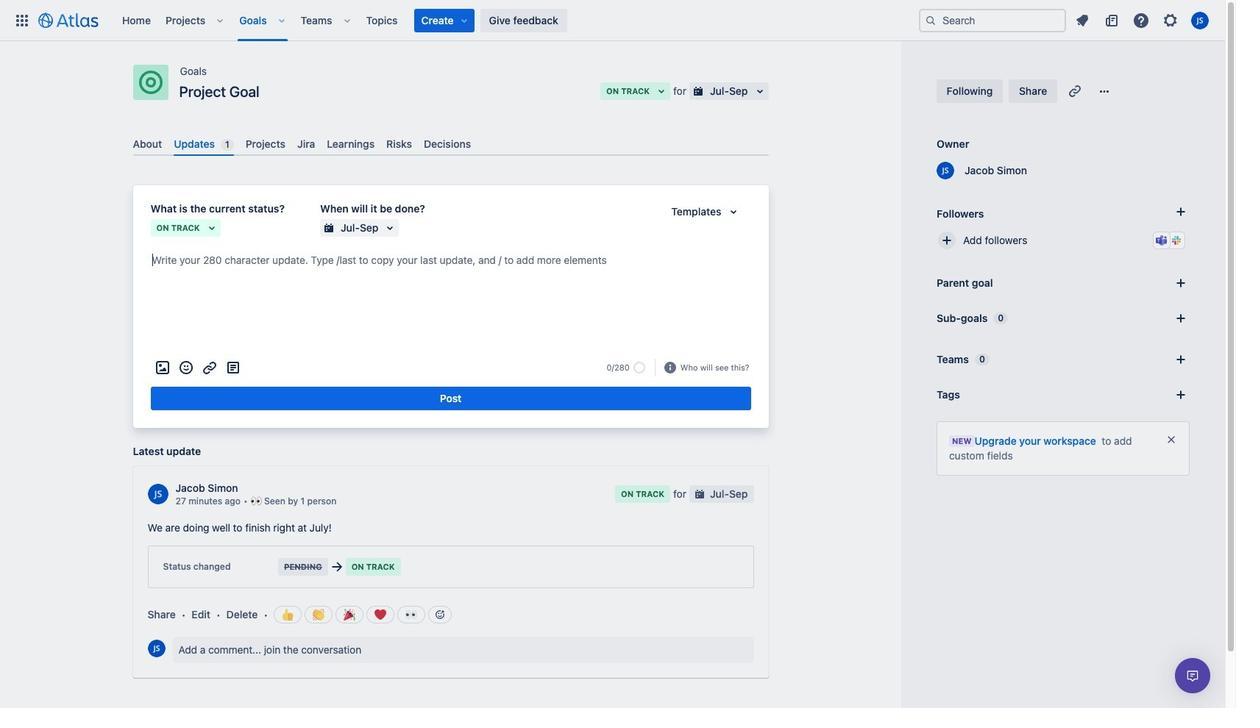 Task type: locate. For each thing, give the bounding box(es) containing it.
:thumbsup: image
[[282, 610, 294, 621], [282, 610, 294, 621]]

top element
[[9, 0, 919, 41]]

banner
[[0, 0, 1225, 41]]

add files, videos, or images image
[[153, 359, 171, 377]]

Search field
[[919, 8, 1066, 32]]

:tada: image
[[344, 610, 355, 621], [344, 610, 355, 621]]

slack logo showing nan channels are connected to this goal image
[[1171, 235, 1182, 247]]

msteams logo showing  channels are connected to this goal image
[[1156, 235, 1168, 247]]

Main content area, start typing to enter text. text field
[[150, 252, 751, 275]]

:clap: image
[[313, 610, 325, 621], [313, 610, 325, 621]]

:eyes: image
[[405, 610, 417, 621]]

help image
[[1132, 11, 1150, 29]]

tab list
[[127, 132, 774, 156]]



Task type: vqa. For each thing, say whether or not it's contained in the screenshot.
search box
no



Task type: describe. For each thing, give the bounding box(es) containing it.
add a follower image
[[1172, 203, 1190, 221]]

changed to image
[[328, 559, 346, 576]]

insert link image
[[201, 359, 218, 377]]

add follower image
[[938, 232, 956, 249]]

insert emoji image
[[177, 359, 195, 377]]

close banner image
[[1166, 434, 1177, 446]]

search image
[[925, 14, 937, 26]]

:eyes: image
[[405, 610, 417, 621]]

:heart: image
[[375, 610, 386, 621]]

:heart: image
[[375, 610, 386, 621]]

goal icon image
[[139, 71, 162, 94]]



